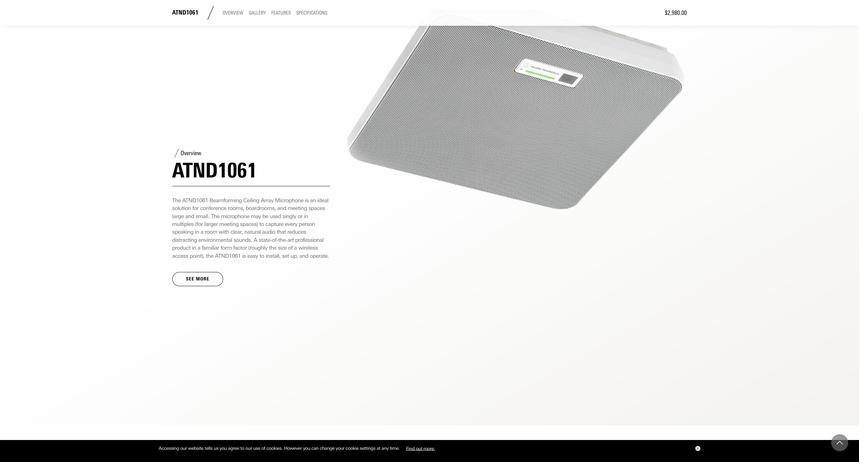 Task type: locate. For each thing, give the bounding box(es) containing it.
a up point),
[[198, 245, 200, 251]]

a
[[201, 229, 203, 235], [198, 245, 200, 251], [294, 245, 297, 251]]

in up point),
[[192, 245, 196, 251]]

is
[[305, 197, 309, 204], [242, 253, 246, 259]]

0 horizontal spatial you
[[220, 446, 227, 451]]

product
[[172, 245, 191, 251]]

divider line image
[[204, 6, 217, 20], [172, 149, 181, 158]]

1 horizontal spatial of
[[288, 245, 293, 251]]

our
[[180, 446, 187, 451], [246, 446, 252, 451]]

0 horizontal spatial our
[[180, 446, 187, 451]]

0 horizontal spatial of
[[262, 446, 265, 451]]

1 horizontal spatial is
[[305, 197, 309, 204]]

1 horizontal spatial you
[[303, 446, 310, 451]]

1 vertical spatial is
[[242, 253, 246, 259]]

1 vertical spatial overview
[[181, 150, 201, 157]]

reduces
[[287, 229, 306, 235]]

factor
[[233, 245, 247, 251]]

us
[[214, 446, 218, 451]]

0 horizontal spatial the
[[206, 253, 214, 259]]

cookie
[[346, 446, 359, 451]]

1 vertical spatial of
[[262, 446, 265, 451]]

find out more. link
[[401, 443, 440, 454]]

to down (roughly
[[260, 253, 264, 259]]

1 horizontal spatial the
[[269, 245, 277, 251]]

agree
[[228, 446, 239, 451]]

in
[[304, 213, 308, 219], [195, 229, 199, 235], [192, 245, 196, 251]]

website
[[188, 446, 204, 451]]

can
[[312, 446, 319, 451]]

$2,980.00
[[665, 9, 687, 17]]

1 horizontal spatial meeting
[[288, 205, 307, 212]]

with
[[219, 229, 229, 235]]

more.
[[424, 446, 435, 451]]

you left can
[[303, 446, 310, 451]]

may
[[251, 213, 261, 219]]

the down "familiar"
[[206, 253, 214, 259]]

1 you from the left
[[220, 446, 227, 451]]

(for
[[195, 221, 203, 227]]

is left an
[[305, 197, 309, 204]]

1 our from the left
[[180, 446, 187, 451]]

change
[[320, 446, 335, 451]]

the
[[172, 197, 181, 204], [211, 213, 220, 219]]

every
[[285, 221, 298, 227]]

the down conference
[[211, 213, 220, 219]]

access
[[172, 253, 188, 259]]

overview
[[223, 10, 243, 16], [181, 150, 201, 157]]

our left website
[[180, 446, 187, 451]]

in right or
[[304, 213, 308, 219]]

our left use
[[246, 446, 252, 451]]

to down be
[[260, 221, 264, 227]]

size
[[278, 245, 287, 251]]

1 horizontal spatial our
[[246, 446, 252, 451]]

of-
[[272, 237, 278, 243]]

more
[[196, 276, 209, 282]]

to right agree
[[240, 446, 244, 451]]

meeting up with
[[219, 221, 239, 227]]

cross image
[[696, 447, 699, 450]]

see more
[[186, 276, 209, 282]]

1 vertical spatial the
[[206, 253, 214, 259]]

0 vertical spatial meeting
[[288, 205, 307, 212]]

however
[[284, 446, 302, 451]]

any
[[382, 446, 389, 451]]

2 horizontal spatial and
[[300, 253, 308, 259]]

1 vertical spatial divider line image
[[172, 149, 181, 158]]

0 vertical spatial of
[[288, 245, 293, 251]]

form
[[221, 245, 232, 251]]

sounds.
[[234, 237, 252, 243]]

you
[[220, 446, 227, 451], [303, 446, 310, 451]]

0 vertical spatial and
[[278, 205, 286, 212]]

atnd1061
[[172, 9, 198, 16], [172, 158, 257, 183], [182, 197, 208, 204], [215, 253, 241, 259]]

1 horizontal spatial overview
[[223, 10, 243, 16]]

your
[[336, 446, 345, 451]]

1 horizontal spatial a
[[201, 229, 203, 235]]

0 horizontal spatial the
[[172, 197, 181, 204]]

2 you from the left
[[303, 446, 310, 451]]

0 vertical spatial overview
[[223, 10, 243, 16]]

0 horizontal spatial is
[[242, 253, 246, 259]]

2 vertical spatial to
[[240, 446, 244, 451]]

the up install,
[[269, 245, 277, 251]]

1 horizontal spatial and
[[278, 205, 286, 212]]

cookies.
[[267, 446, 283, 451]]

of right use
[[262, 446, 265, 451]]

of down art
[[288, 245, 293, 251]]

and down wireless
[[300, 253, 308, 259]]

0 vertical spatial is
[[305, 197, 309, 204]]

install,
[[266, 253, 281, 259]]

1 horizontal spatial the
[[211, 213, 220, 219]]

0 horizontal spatial overview
[[181, 150, 201, 157]]

0 vertical spatial divider line image
[[204, 6, 217, 20]]

2 our from the left
[[246, 446, 252, 451]]

you right us
[[220, 446, 227, 451]]

in down (for
[[195, 229, 199, 235]]

meeting up or
[[288, 205, 307, 212]]

that
[[277, 229, 286, 235]]

of
[[288, 245, 293, 251], [262, 446, 265, 451]]

and
[[278, 205, 286, 212], [185, 213, 194, 219], [300, 253, 308, 259]]

spaces
[[309, 205, 325, 212]]

(roughly
[[248, 245, 268, 251]]

and up used
[[278, 205, 286, 212]]

1 vertical spatial meeting
[[219, 221, 239, 227]]

0 horizontal spatial a
[[198, 245, 200, 251]]

see
[[186, 276, 194, 282]]

or
[[298, 213, 303, 219]]

is left easy
[[242, 253, 246, 259]]

0 vertical spatial the
[[269, 245, 277, 251]]

a down (for
[[201, 229, 203, 235]]

1 vertical spatial to
[[260, 253, 264, 259]]

0 horizontal spatial divider line image
[[172, 149, 181, 158]]

a up up, at left
[[294, 245, 297, 251]]

boardrooms,
[[246, 205, 276, 212]]

an
[[310, 197, 316, 204]]

and down the for
[[185, 213, 194, 219]]

distracting
[[172, 237, 197, 243]]

0 horizontal spatial meeting
[[219, 221, 239, 227]]

meeting
[[288, 205, 307, 212], [219, 221, 239, 227]]

natural
[[244, 229, 261, 235]]

features
[[271, 10, 291, 16]]

to
[[260, 221, 264, 227], [260, 253, 264, 259], [240, 446, 244, 451]]

the
[[269, 245, 277, 251], [206, 253, 214, 259]]

capture
[[266, 221, 284, 227]]

0 horizontal spatial and
[[185, 213, 194, 219]]

beamforming
[[210, 197, 242, 204]]

the up solution
[[172, 197, 181, 204]]



Task type: describe. For each thing, give the bounding box(es) containing it.
find out more.
[[406, 446, 435, 451]]

atnd1061 image
[[344, 10, 687, 353]]

conference
[[200, 205, 227, 212]]

accessing our website tells us you agree to our use of cookies. however you can change your cookie settings at any time.
[[159, 446, 401, 451]]

small.
[[196, 213, 210, 219]]

singly
[[283, 213, 296, 219]]

used
[[270, 213, 281, 219]]

see more button
[[172, 272, 223, 286]]

professional
[[295, 237, 324, 243]]

person
[[299, 221, 315, 227]]

rooms,
[[228, 205, 244, 212]]

solution
[[172, 205, 191, 212]]

2 vertical spatial and
[[300, 253, 308, 259]]

0 vertical spatial to
[[260, 221, 264, 227]]

spaces)
[[240, 221, 258, 227]]

0 vertical spatial the
[[172, 197, 181, 204]]

multiples
[[172, 221, 194, 227]]

tells
[[205, 446, 213, 451]]

larger
[[204, 221, 218, 227]]

array
[[261, 197, 274, 204]]

environmental
[[199, 237, 232, 243]]

microphone
[[221, 213, 250, 219]]

microphone
[[275, 197, 304, 204]]

art
[[288, 237, 294, 243]]

out
[[416, 446, 422, 451]]

up,
[[291, 253, 298, 259]]

for
[[192, 205, 199, 212]]

settings
[[360, 446, 376, 451]]

accessing
[[159, 446, 179, 451]]

0 vertical spatial in
[[304, 213, 308, 219]]

1 vertical spatial in
[[195, 229, 199, 235]]

2 horizontal spatial a
[[294, 245, 297, 251]]

clear,
[[231, 229, 243, 235]]

wireless
[[299, 245, 318, 251]]

point),
[[190, 253, 205, 259]]

large
[[172, 213, 184, 219]]

ideal
[[318, 197, 329, 204]]

familiar
[[202, 245, 219, 251]]

room
[[205, 229, 217, 235]]

1 vertical spatial the
[[211, 213, 220, 219]]

at
[[377, 446, 381, 451]]

the atnd1061 beamforming ceiling array microphone is an ideal solution for conference rooms, boardrooms, and meeting spaces large and small. the microphone may be used singly or in multiples (for larger meeting spaces) to capture every person speaking in a room with clear, natural audio that reduces distracting environmental sounds. a state-of-the-art professional product in a familiar form factor (roughly the size of a wireless access point), the atnd1061 is easy to install, set up, and operate.
[[172, 197, 329, 259]]

a
[[254, 237, 257, 243]]

the-
[[278, 237, 288, 243]]

1 vertical spatial and
[[185, 213, 194, 219]]

operate.
[[310, 253, 329, 259]]

ceiling
[[243, 197, 260, 204]]

audio
[[262, 229, 275, 235]]

2 vertical spatial in
[[192, 245, 196, 251]]

easy
[[247, 253, 258, 259]]

time.
[[390, 446, 400, 451]]

1 horizontal spatial divider line image
[[204, 6, 217, 20]]

use
[[253, 446, 260, 451]]

be
[[263, 213, 268, 219]]

gallery
[[249, 10, 266, 16]]

find
[[406, 446, 415, 451]]

arrow up image
[[837, 440, 843, 446]]

specifications
[[296, 10, 328, 16]]

state-
[[259, 237, 272, 243]]

set
[[282, 253, 289, 259]]

of inside the atnd1061 beamforming ceiling array microphone is an ideal solution for conference rooms, boardrooms, and meeting spaces large and small. the microphone may be used singly or in multiples (for larger meeting spaces) to capture every person speaking in a room with clear, natural audio that reduces distracting environmental sounds. a state-of-the-art professional product in a familiar form factor (roughly the size of a wireless access point), the atnd1061 is easy to install, set up, and operate.
[[288, 245, 293, 251]]

speaking
[[172, 229, 194, 235]]



Task type: vqa. For each thing, say whether or not it's contained in the screenshot.
Compare for ES947C/FM5 image on the right
no



